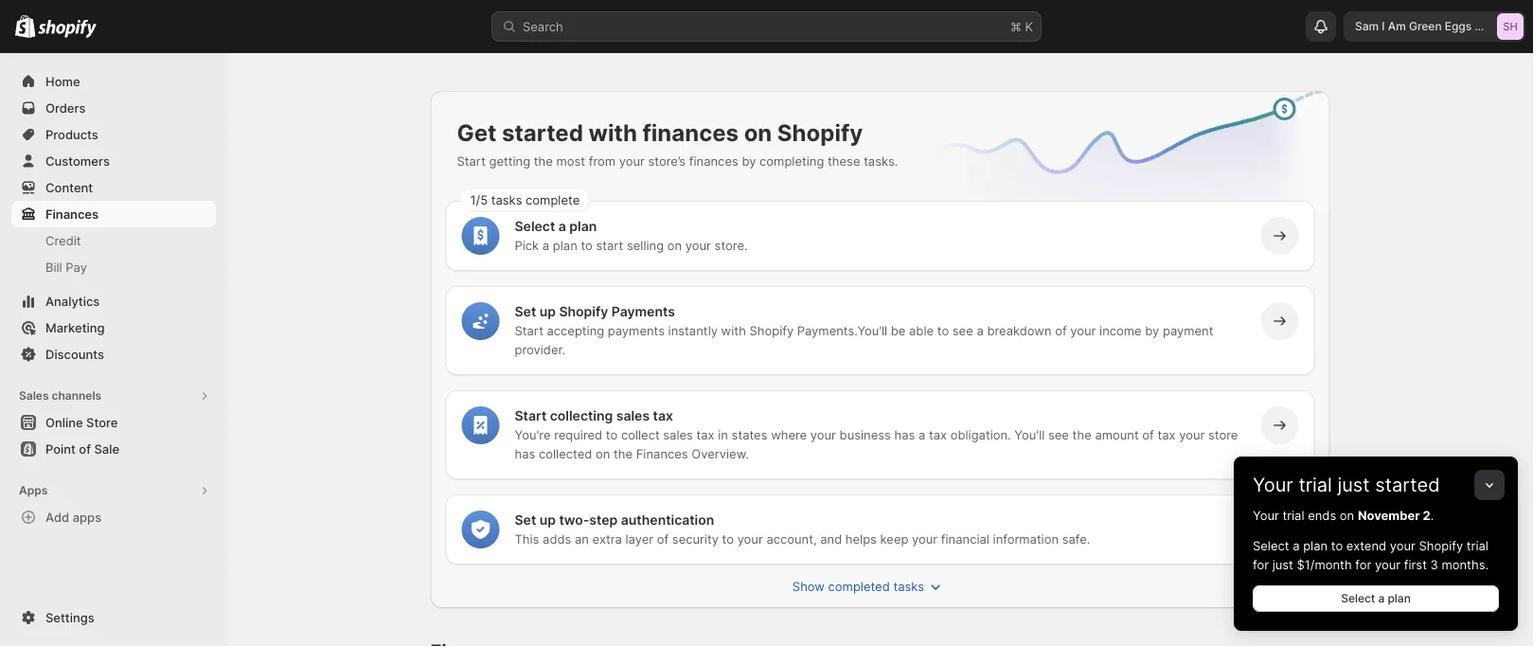 Task type: vqa. For each thing, say whether or not it's contained in the screenshot.


Task type: locate. For each thing, give the bounding box(es) containing it.
trial left the "ends"
[[1283, 508, 1305, 522]]

tax
[[653, 408, 673, 424], [697, 427, 715, 442], [929, 427, 947, 442], [1158, 427, 1176, 442]]

for
[[1253, 557, 1269, 572], [1356, 557, 1372, 572]]

your inside get started with finances on shopify start getting the most from your store's finances by completing these tasks.
[[619, 153, 645, 168]]

start
[[596, 238, 624, 252]]

by left 'completing'
[[742, 153, 756, 168]]

0 vertical spatial set
[[515, 304, 536, 320]]

set up this
[[515, 512, 536, 528]]

a right the business
[[919, 427, 926, 442]]

has
[[895, 427, 915, 442], [515, 446, 536, 461]]

select down your trial ends on november 2 .
[[1253, 538, 1290, 553]]

your for your trial just started
[[1253, 473, 1294, 496]]

2 vertical spatial trial
[[1467, 538, 1489, 553]]

select inside select a plan pick a plan to start selling on your store.
[[515, 218, 555, 234]]

0 horizontal spatial and
[[821, 531, 842, 546]]

of inside set up shopify payments start accepting payments instantly with shopify payments.you'll be able to see a breakdown of your income by payment provider.
[[1055, 323, 1067, 338]]

see right able
[[953, 323, 974, 338]]

just left '$1/month' at the right bottom of page
[[1273, 557, 1294, 572]]

your up your trial ends on november 2 .
[[1253, 473, 1294, 496]]

plan
[[570, 218, 597, 234], [553, 238, 578, 252], [1304, 538, 1328, 553], [1388, 592, 1411, 605]]

tasks down the keep
[[894, 579, 925, 593]]

months.
[[1442, 557, 1489, 572]]

started up most
[[502, 118, 583, 146]]

and left sam i am green eggs and ham 'icon'
[[1475, 19, 1496, 33]]

of left sale
[[79, 441, 91, 456]]

first
[[1405, 557, 1427, 572]]

1 vertical spatial your
[[1253, 508, 1280, 522]]

see right "you'll"
[[1049, 427, 1069, 442]]

green
[[1409, 19, 1442, 33]]

2 vertical spatial the
[[614, 446, 633, 461]]

able
[[909, 323, 934, 338]]

settings
[[45, 610, 94, 625]]

select a plan image
[[471, 226, 490, 245]]

has down 'you're'
[[515, 446, 536, 461]]

start up 'you're'
[[515, 408, 547, 424]]

1 vertical spatial set
[[515, 512, 536, 528]]

safe.
[[1063, 531, 1091, 546]]

1 horizontal spatial and
[[1475, 19, 1496, 33]]

shopify inside select a plan to extend your shopify trial for just $1/month for your first 3 months.
[[1420, 538, 1464, 553]]

1 horizontal spatial tasks
[[894, 579, 925, 593]]

overview.
[[692, 446, 749, 461]]

your
[[1253, 473, 1294, 496], [1253, 508, 1280, 522]]

1 vertical spatial see
[[1049, 427, 1069, 442]]

your for your trial ends on november 2 .
[[1253, 508, 1280, 522]]

0 vertical spatial with
[[589, 118, 638, 146]]

just up your trial ends on november 2 .
[[1338, 473, 1370, 496]]

store.
[[715, 238, 748, 252]]

sales
[[19, 389, 49, 403]]

with right instantly
[[721, 323, 746, 338]]

1 vertical spatial finances
[[636, 446, 688, 461]]

1 set from the top
[[515, 304, 536, 320]]

select a plan link
[[1253, 585, 1500, 612]]

tasks
[[491, 192, 522, 207], [894, 579, 925, 593]]

completing
[[760, 153, 824, 168]]

sales right collect
[[663, 427, 693, 442]]

1 horizontal spatial started
[[1376, 473, 1440, 496]]

for down the extend
[[1356, 557, 1372, 572]]

1 vertical spatial started
[[1376, 473, 1440, 496]]

2 up from the top
[[540, 512, 556, 528]]

up
[[540, 304, 556, 320], [540, 512, 556, 528]]

completed
[[828, 579, 890, 593]]

0 vertical spatial up
[[540, 304, 556, 320]]

0 horizontal spatial tasks
[[491, 192, 522, 207]]

tasks right 1/5
[[491, 192, 522, 207]]

keep
[[881, 531, 909, 546]]

up up accepting
[[540, 304, 556, 320]]

select
[[515, 218, 555, 234], [1253, 538, 1290, 553], [1342, 592, 1376, 605]]

1 vertical spatial just
[[1273, 557, 1294, 572]]

0 horizontal spatial see
[[953, 323, 974, 338]]

trial inside 'dropdown button'
[[1299, 473, 1333, 496]]

1 horizontal spatial has
[[895, 427, 915, 442]]

start down get
[[457, 153, 486, 168]]

extend
[[1347, 538, 1387, 553]]

0 horizontal spatial started
[[502, 118, 583, 146]]

0 horizontal spatial the
[[534, 153, 553, 168]]

and left the 'helps'
[[821, 531, 842, 546]]

1 vertical spatial sales
[[663, 427, 693, 442]]

1 vertical spatial and
[[821, 531, 842, 546]]

0 vertical spatial your
[[1253, 473, 1294, 496]]

finances
[[45, 207, 99, 221], [636, 446, 688, 461]]

to left collect
[[606, 427, 618, 442]]

a down select a plan to extend your shopify trial for just $1/month for your first 3 months.
[[1379, 592, 1385, 605]]

of down authentication
[[657, 531, 669, 546]]

of inside set up two-step authentication this adds an extra layer of security to your account, and helps keep your financial information safe.
[[657, 531, 669, 546]]

your left store.
[[686, 238, 711, 252]]

plan inside select a plan to extend your shopify trial for just $1/month for your first 3 months.
[[1304, 538, 1328, 553]]

select for select a plan
[[1342, 592, 1376, 605]]

your inside set up shopify payments start accepting payments instantly with shopify payments.you'll be able to see a breakdown of your income by payment provider.
[[1071, 323, 1096, 338]]

set
[[515, 304, 536, 320], [515, 512, 536, 528]]

helps
[[846, 531, 877, 546]]

2 horizontal spatial select
[[1342, 592, 1376, 605]]

store
[[86, 415, 118, 430]]

your inside select a plan pick a plan to start selling on your store.
[[686, 238, 711, 252]]

on right the "ends"
[[1340, 508, 1355, 522]]

2 vertical spatial start
[[515, 408, 547, 424]]

sales up collect
[[616, 408, 650, 424]]

sales
[[616, 408, 650, 424], [663, 427, 693, 442]]

of right amount
[[1143, 427, 1155, 442]]

apps button
[[11, 477, 216, 504]]

1 horizontal spatial see
[[1049, 427, 1069, 442]]

start inside get started with finances on shopify start getting the most from your store's finances by completing these tasks.
[[457, 153, 486, 168]]

0 vertical spatial has
[[895, 427, 915, 442]]

shopify up these
[[778, 118, 863, 146]]

of
[[1055, 323, 1067, 338], [1143, 427, 1155, 442], [79, 441, 91, 456], [657, 531, 669, 546]]

a
[[559, 218, 566, 234], [543, 238, 550, 252], [977, 323, 984, 338], [919, 427, 926, 442], [1293, 538, 1300, 553], [1379, 592, 1385, 605]]

of inside start collecting sales tax you're required to collect sales tax in states where your business has a tax obligation. you'll see the amount of tax your store has collected on the finances overview.
[[1143, 427, 1155, 442]]

finances down content
[[45, 207, 99, 221]]

provider.
[[515, 342, 566, 357]]

a inside select a plan to extend your shopify trial for just $1/month for your first 3 months.
[[1293, 538, 1300, 553]]

has right the business
[[895, 427, 915, 442]]

0 horizontal spatial with
[[589, 118, 638, 146]]

the left most
[[534, 153, 553, 168]]

1 horizontal spatial with
[[721, 323, 746, 338]]

set inside set up shopify payments start accepting payments instantly with shopify payments.you'll be able to see a breakdown of your income by payment provider.
[[515, 304, 536, 320]]

plan up start
[[570, 218, 597, 234]]

a left breakdown
[[977, 323, 984, 338]]

for left '$1/month' at the right bottom of page
[[1253, 557, 1269, 572]]

shopify up 3
[[1420, 538, 1464, 553]]

1 horizontal spatial just
[[1338, 473, 1370, 496]]

finances down collect
[[636, 446, 688, 461]]

0 vertical spatial finances
[[45, 207, 99, 221]]

plan right pick
[[553, 238, 578, 252]]

analytics
[[45, 294, 100, 308]]

this
[[515, 531, 539, 546]]

the down collect
[[614, 446, 633, 461]]

your left account,
[[738, 531, 763, 546]]

on inside start collecting sales tax you're required to collect sales tax in states where your business has a tax obligation. you'll see the amount of tax your store has collected on the finances overview.
[[596, 446, 610, 461]]

1 vertical spatial by
[[1146, 323, 1160, 338]]

a inside start collecting sales tax you're required to collect sales tax in states where your business has a tax obligation. you'll see the amount of tax your store has collected on the finances overview.
[[919, 427, 926, 442]]

finances up store's
[[643, 118, 739, 146]]

1 vertical spatial the
[[1073, 427, 1092, 442]]

0 vertical spatial see
[[953, 323, 974, 338]]

trial for ends
[[1283, 508, 1305, 522]]

0 vertical spatial just
[[1338, 473, 1370, 496]]

0 horizontal spatial by
[[742, 153, 756, 168]]

to right able
[[938, 323, 949, 338]]

finances link
[[11, 201, 216, 227]]

trial for just
[[1299, 473, 1333, 496]]

ham
[[1499, 19, 1524, 33]]

1 vertical spatial has
[[515, 446, 536, 461]]

to right "security"
[[722, 531, 734, 546]]

complete
[[526, 192, 580, 207]]

channels
[[52, 389, 101, 403]]

on inside select a plan pick a plan to start selling on your store.
[[668, 238, 682, 252]]

a up '$1/month' at the right bottom of page
[[1293, 538, 1300, 553]]

to up '$1/month' at the right bottom of page
[[1332, 538, 1343, 553]]

0 horizontal spatial just
[[1273, 557, 1294, 572]]

to inside start collecting sales tax you're required to collect sales tax in states where your business has a tax obligation. you'll see the amount of tax your store has collected on the finances overview.
[[606, 427, 618, 442]]

your
[[619, 153, 645, 168], [686, 238, 711, 252], [1071, 323, 1096, 338], [811, 427, 836, 442], [1180, 427, 1205, 442], [738, 531, 763, 546], [912, 531, 938, 546], [1390, 538, 1416, 553], [1375, 557, 1401, 572]]

1/5
[[470, 192, 488, 207]]

tax up collect
[[653, 408, 673, 424]]

security
[[672, 531, 719, 546]]

1 horizontal spatial sales
[[663, 427, 693, 442]]

the inside get started with finances on shopify start getting the most from your store's finances by completing these tasks.
[[534, 153, 553, 168]]

trial up the "ends"
[[1299, 473, 1333, 496]]

marketing
[[45, 320, 105, 335]]

of inside button
[[79, 441, 91, 456]]

of right breakdown
[[1055, 323, 1067, 338]]

customers
[[45, 153, 110, 168]]

2 your from the top
[[1253, 508, 1280, 522]]

sam i am green eggs and ham image
[[1498, 13, 1524, 40]]

trial
[[1299, 473, 1333, 496], [1283, 508, 1305, 522], [1467, 538, 1489, 553]]

0 vertical spatial start
[[457, 153, 486, 168]]

k
[[1025, 19, 1033, 34]]

extra
[[593, 531, 622, 546]]

0 horizontal spatial select
[[515, 218, 555, 234]]

plan down first
[[1388, 592, 1411, 605]]

payments
[[612, 304, 675, 320]]

0 horizontal spatial sales
[[616, 408, 650, 424]]

1 up from the top
[[540, 304, 556, 320]]

start up provider.
[[515, 323, 544, 338]]

search
[[523, 19, 563, 34]]

0 vertical spatial trial
[[1299, 473, 1333, 496]]

payments
[[608, 323, 665, 338]]

your right the from
[[619, 153, 645, 168]]

the left amount
[[1073, 427, 1092, 442]]

1 horizontal spatial for
[[1356, 557, 1372, 572]]

payments.you'll
[[797, 323, 888, 338]]

your trial just started element
[[1234, 506, 1518, 631]]

0 vertical spatial select
[[515, 218, 555, 234]]

2 horizontal spatial the
[[1073, 427, 1092, 442]]

1 vertical spatial up
[[540, 512, 556, 528]]

with inside get started with finances on shopify start getting the most from your store's finances by completing these tasks.
[[589, 118, 638, 146]]

information
[[993, 531, 1059, 546]]

0 vertical spatial and
[[1475, 19, 1496, 33]]

financial
[[941, 531, 990, 546]]

1 vertical spatial select
[[1253, 538, 1290, 553]]

1 vertical spatial start
[[515, 323, 544, 338]]

your left income
[[1071, 323, 1096, 338]]

your up first
[[1390, 538, 1416, 553]]

store's
[[648, 153, 686, 168]]

bill pay link
[[11, 254, 216, 280]]

select up pick
[[515, 218, 555, 234]]

2 set from the top
[[515, 512, 536, 528]]

0 horizontal spatial for
[[1253, 557, 1269, 572]]

select for select a plan to extend your shopify trial for just $1/month for your first 3 months.
[[1253, 538, 1290, 553]]

with up the from
[[589, 118, 638, 146]]

your inside your trial just started element
[[1253, 508, 1280, 522]]

show
[[793, 579, 825, 593]]

the
[[534, 153, 553, 168], [1073, 427, 1092, 442], [614, 446, 633, 461]]

finances
[[643, 118, 739, 146], [689, 153, 739, 168]]

on up 'completing'
[[744, 118, 772, 146]]

point
[[45, 441, 76, 456]]

on right selling
[[668, 238, 682, 252]]

collecting
[[550, 408, 613, 424]]

0 vertical spatial by
[[742, 153, 756, 168]]

up inside set up shopify payments start accepting payments instantly with shopify payments.you'll be able to see a breakdown of your income by payment provider.
[[540, 304, 556, 320]]

set inside set up two-step authentication this adds an extra layer of security to your account, and helps keep your financial information safe.
[[515, 512, 536, 528]]

up inside set up two-step authentication this adds an extra layer of security to your account, and helps keep your financial information safe.
[[540, 512, 556, 528]]

finances right store's
[[689, 153, 739, 168]]

selling
[[627, 238, 664, 252]]

1 horizontal spatial the
[[614, 446, 633, 461]]

1 vertical spatial trial
[[1283, 508, 1305, 522]]

1 vertical spatial tasks
[[894, 579, 925, 593]]

eggs
[[1445, 19, 1472, 33]]

select inside select a plan to extend your shopify trial for just $1/month for your first 3 months.
[[1253, 538, 1290, 553]]

on down required
[[596, 446, 610, 461]]

to left start
[[581, 238, 593, 252]]

select down select a plan to extend your shopify trial for just $1/month for your first 3 months.
[[1342, 592, 1376, 605]]

1 vertical spatial with
[[721, 323, 746, 338]]

your inside your trial just started 'dropdown button'
[[1253, 473, 1294, 496]]

1 your from the top
[[1253, 473, 1294, 496]]

plan up '$1/month' at the right bottom of page
[[1304, 538, 1328, 553]]

0 vertical spatial the
[[534, 153, 553, 168]]

breakdown
[[987, 323, 1052, 338]]

1 horizontal spatial finances
[[636, 446, 688, 461]]

set up provider.
[[515, 304, 536, 320]]

started up november
[[1376, 473, 1440, 496]]

up up adds
[[540, 512, 556, 528]]

2 vertical spatial select
[[1342, 592, 1376, 605]]

add apps
[[45, 510, 101, 524]]

start inside start collecting sales tax you're required to collect sales tax in states where your business has a tax obligation. you'll see the amount of tax your store has collected on the finances overview.
[[515, 408, 547, 424]]

by right income
[[1146, 323, 1160, 338]]

0 vertical spatial sales
[[616, 408, 650, 424]]

shopify
[[778, 118, 863, 146], [559, 304, 608, 320], [750, 323, 794, 338], [1420, 538, 1464, 553]]

discounts
[[45, 347, 104, 361]]

1 horizontal spatial select
[[1253, 538, 1290, 553]]

a right pick
[[543, 238, 550, 252]]

1 horizontal spatial by
[[1146, 323, 1160, 338]]

on inside your trial just started element
[[1340, 508, 1355, 522]]

two-
[[559, 512, 589, 528]]

your left the "ends"
[[1253, 508, 1280, 522]]

tasks inside button
[[894, 579, 925, 593]]

finances inside start collecting sales tax you're required to collect sales tax in states where your business has a tax obligation. you'll see the amount of tax your store has collected on the finances overview.
[[636, 446, 688, 461]]

adds
[[543, 531, 572, 546]]

trial up months. at the bottom right of the page
[[1467, 538, 1489, 553]]

point of sale button
[[0, 436, 227, 462]]

0 vertical spatial started
[[502, 118, 583, 146]]

to
[[581, 238, 593, 252], [938, 323, 949, 338], [606, 427, 618, 442], [722, 531, 734, 546], [1332, 538, 1343, 553]]



Task type: describe. For each thing, give the bounding box(es) containing it.
get started with finances on shopify start getting the most from your store's finances by completing these tasks.
[[457, 118, 898, 168]]

plan for select a plan pick a plan to start selling on your store.
[[570, 218, 597, 234]]

settings link
[[11, 604, 216, 631]]

to inside set up shopify payments start accepting payments instantly with shopify payments.you'll be able to see a breakdown of your income by payment provider.
[[938, 323, 949, 338]]

with inside set up shopify payments start accepting payments instantly with shopify payments.you'll be able to see a breakdown of your income by payment provider.
[[721, 323, 746, 338]]

select a plan
[[1342, 592, 1411, 605]]

just inside 'dropdown button'
[[1338, 473, 1370, 496]]

these
[[828, 153, 861, 168]]

home
[[45, 74, 80, 89]]

layer
[[626, 531, 654, 546]]

your right the keep
[[912, 531, 938, 546]]

ends
[[1308, 508, 1337, 522]]

started inside 'dropdown button'
[[1376, 473, 1440, 496]]

up for two-
[[540, 512, 556, 528]]

you'll
[[1015, 427, 1045, 442]]

from
[[589, 153, 616, 168]]

home link
[[11, 68, 216, 95]]

⌘ k
[[1011, 19, 1033, 34]]

get
[[457, 118, 497, 146]]

accepting
[[547, 323, 605, 338]]

instantly
[[668, 323, 718, 338]]

shopify left payments.you'll in the right of the page
[[750, 323, 794, 338]]

set up two-step authentication this adds an extra layer of security to your account, and helps keep your financial information safe.
[[515, 512, 1091, 546]]

products link
[[11, 121, 216, 148]]

select a plan to extend your shopify trial for just $1/month for your first 3 months.
[[1253, 538, 1489, 572]]

select for select a plan pick a plan to start selling on your store.
[[515, 218, 555, 234]]

on inside get started with finances on shopify start getting the most from your store's finances by completing these tasks.
[[744, 118, 772, 146]]

3
[[1431, 557, 1439, 572]]

set up shopify payments start accepting payments instantly with shopify payments.you'll be able to see a breakdown of your income by payment provider.
[[515, 304, 1214, 357]]

your left store
[[1180, 427, 1205, 442]]

sales channels button
[[11, 383, 216, 409]]

step
[[589, 512, 618, 528]]

start collecting sales tax image
[[471, 416, 490, 435]]

bill
[[45, 260, 62, 274]]

pick
[[515, 238, 539, 252]]

authentication
[[621, 512, 715, 528]]

content
[[45, 180, 93, 195]]

content link
[[11, 174, 216, 201]]

tax left the in
[[697, 427, 715, 442]]

your left first
[[1375, 557, 1401, 572]]

0 horizontal spatial has
[[515, 446, 536, 461]]

shopify image
[[38, 19, 97, 38]]

set up shopify payments image
[[471, 312, 490, 331]]

.
[[1431, 508, 1435, 522]]

sam i am green eggs and ham
[[1356, 19, 1524, 33]]

set for set up two-step authentication
[[515, 512, 536, 528]]

states
[[732, 427, 768, 442]]

credit link
[[11, 227, 216, 254]]

your trial just started
[[1253, 473, 1440, 496]]

sale
[[94, 441, 119, 456]]

point of sale
[[45, 441, 119, 456]]

sales channels
[[19, 389, 101, 403]]

by inside set up shopify payments start accepting payments instantly with shopify payments.you'll be able to see a breakdown of your income by payment provider.
[[1146, 323, 1160, 338]]

products
[[45, 127, 98, 142]]

required
[[554, 427, 603, 442]]

up for shopify
[[540, 304, 556, 320]]

see inside start collecting sales tax you're required to collect sales tax in states where your business has a tax obligation. you'll see the amount of tax your store has collected on the finances overview.
[[1049, 427, 1069, 442]]

bill pay
[[45, 260, 87, 274]]

online store
[[45, 415, 118, 430]]

analytics link
[[11, 288, 216, 314]]

2
[[1423, 508, 1431, 522]]

customers link
[[11, 148, 216, 174]]

$1/month
[[1297, 557, 1352, 572]]

shopify inside get started with finances on shopify start getting the most from your store's finances by completing these tasks.
[[778, 118, 863, 146]]

sam
[[1356, 19, 1379, 33]]

tax right amount
[[1158, 427, 1176, 442]]

am
[[1388, 19, 1406, 33]]

where
[[771, 427, 807, 442]]

online
[[45, 415, 83, 430]]

november
[[1358, 508, 1420, 522]]

orders link
[[11, 95, 216, 121]]

to inside set up two-step authentication this adds an extra layer of security to your account, and helps keep your financial information safe.
[[722, 531, 734, 546]]

shopify up accepting
[[559, 304, 608, 320]]

1 vertical spatial finances
[[689, 153, 739, 168]]

to inside select a plan pick a plan to start selling on your store.
[[581, 238, 593, 252]]

pay
[[66, 260, 87, 274]]

plan for select a plan to extend your shopify trial for just $1/month for your first 3 months.
[[1304, 538, 1328, 553]]

plan for select a plan
[[1388, 592, 1411, 605]]

tasks.
[[864, 153, 898, 168]]

credit
[[45, 233, 81, 248]]

set for set up shopify payments
[[515, 304, 536, 320]]

your right where
[[811, 427, 836, 442]]

payment
[[1163, 323, 1214, 338]]

be
[[891, 323, 906, 338]]

online store link
[[11, 409, 216, 436]]

your trial just started button
[[1234, 457, 1518, 496]]

set up two-step authentication image
[[471, 520, 490, 539]]

to inside select a plan to extend your shopify trial for just $1/month for your first 3 months.
[[1332, 538, 1343, 553]]

select a plan pick a plan to start selling on your store.
[[515, 218, 748, 252]]

a inside set up shopify payments start accepting payments instantly with shopify payments.you'll be able to see a breakdown of your income by payment provider.
[[977, 323, 984, 338]]

apps
[[19, 484, 48, 497]]

1/5 tasks complete
[[470, 192, 580, 207]]

i
[[1382, 19, 1385, 33]]

tax left obligation.
[[929, 427, 947, 442]]

point of sale link
[[11, 436, 216, 462]]

collected
[[539, 446, 592, 461]]

start collecting sales tax you're required to collect sales tax in states where your business has a tax obligation. you'll see the amount of tax your store has collected on the finances overview.
[[515, 408, 1238, 461]]

trial inside select a plan to extend your shopify trial for just $1/month for your first 3 months.
[[1467, 538, 1489, 553]]

⌘
[[1011, 19, 1022, 34]]

orders
[[45, 100, 86, 115]]

getting
[[489, 153, 531, 168]]

income
[[1100, 323, 1142, 338]]

amount
[[1095, 427, 1139, 442]]

line chart image
[[900, 87, 1334, 243]]

collect
[[621, 427, 660, 442]]

see inside set up shopify payments start accepting payments instantly with shopify payments.you'll be able to see a breakdown of your income by payment provider.
[[953, 323, 974, 338]]

0 horizontal spatial finances
[[45, 207, 99, 221]]

start inside set up shopify payments start accepting payments instantly with shopify payments.you'll be able to see a breakdown of your income by payment provider.
[[515, 323, 544, 338]]

in
[[718, 427, 728, 442]]

just inside select a plan to extend your shopify trial for just $1/month for your first 3 months.
[[1273, 557, 1294, 572]]

most
[[557, 153, 586, 168]]

add
[[45, 510, 69, 524]]

1 for from the left
[[1253, 557, 1269, 572]]

started inside get started with finances on shopify start getting the most from your store's finances by completing these tasks.
[[502, 118, 583, 146]]

show completed tasks button
[[434, 573, 1304, 600]]

and inside set up two-step authentication this adds an extra layer of security to your account, and helps keep your financial information safe.
[[821, 531, 842, 546]]

obligation.
[[951, 427, 1011, 442]]

apps
[[73, 510, 101, 524]]

a down complete
[[559, 218, 566, 234]]

0 vertical spatial tasks
[[491, 192, 522, 207]]

you're
[[515, 427, 551, 442]]

by inside get started with finances on shopify start getting the most from your store's finances by completing these tasks.
[[742, 153, 756, 168]]

shopify image
[[15, 15, 35, 38]]

2 for from the left
[[1356, 557, 1372, 572]]

0 vertical spatial finances
[[643, 118, 739, 146]]



